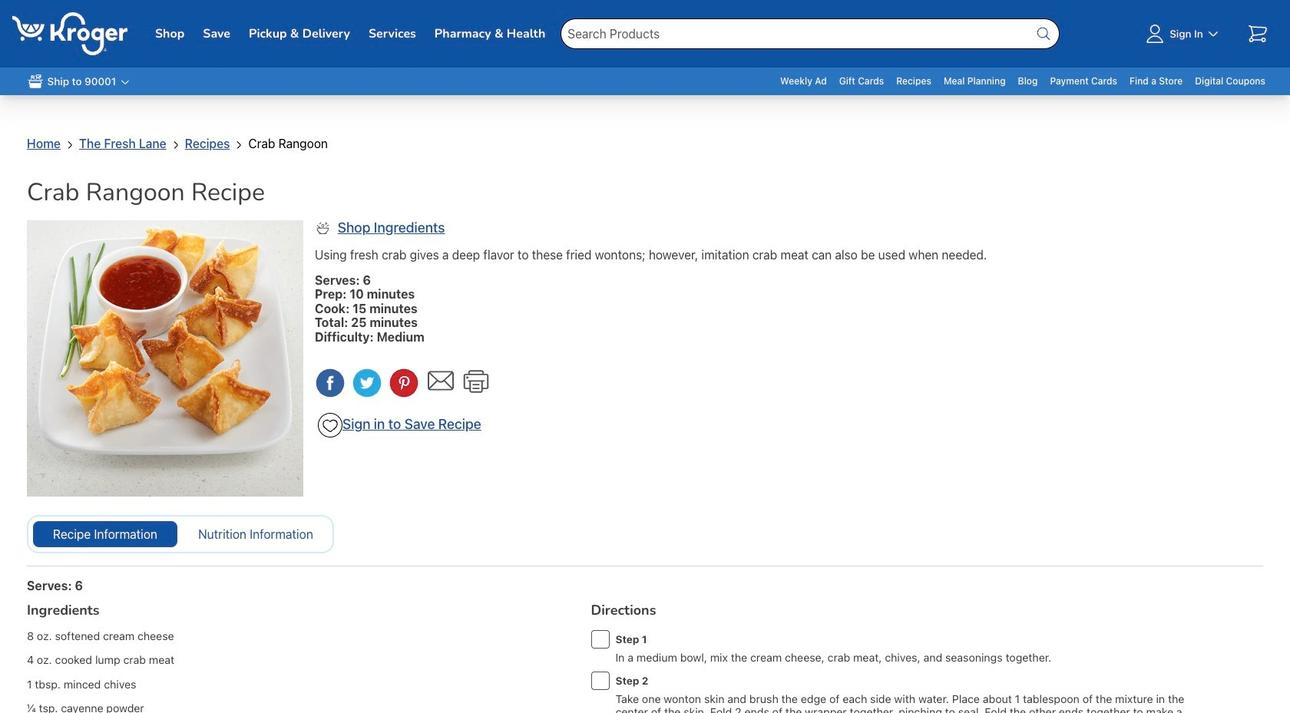 Task type: describe. For each thing, give the bounding box(es) containing it.
share via facebook image
[[315, 368, 346, 399]]

save crab rangoon recipe recipe to my favorites. image
[[321, 417, 339, 435]]

share via twitter image
[[352, 368, 382, 399]]

share via pinterest image
[[389, 368, 419, 399]]



Task type: vqa. For each thing, say whether or not it's contained in the screenshot.
TAB LIST
yes



Task type: locate. For each thing, give the bounding box(es) containing it.
share via email image
[[425, 366, 456, 396]]

tab list
[[27, 515, 334, 554]]

search image
[[1035, 25, 1053, 43]]

account menu image
[[1143, 22, 1167, 46]]

print recipe image
[[461, 366, 491, 397]]

kroger logo image
[[12, 12, 127, 55]]

Search search field
[[561, 18, 1060, 49]]

None checkbox
[[591, 630, 609, 649]]

None search field
[[561, 0, 1060, 68]]

None checkbox
[[591, 672, 609, 691]]



